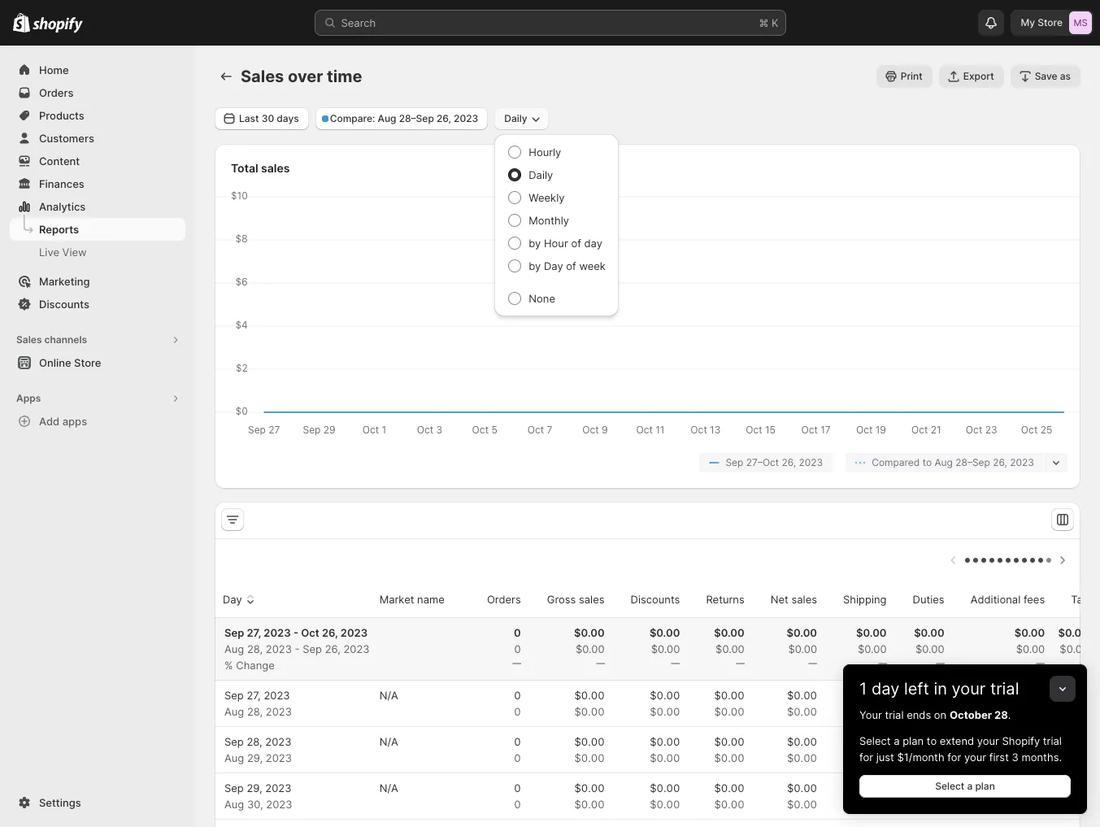 Task type: locate. For each thing, give the bounding box(es) containing it.
orders left gross
[[487, 593, 521, 606]]

1 horizontal spatial select
[[935, 780, 965, 792]]

analytics link
[[10, 195, 185, 218]]

0 horizontal spatial sales
[[16, 333, 42, 346]]

1 vertical spatial day
[[872, 679, 900, 699]]

4 0 from the top
[[514, 705, 521, 718]]

n/a for sep 29, 2023 aug 30, 2023
[[379, 782, 398, 795]]

1 vertical spatial select
[[935, 780, 965, 792]]

6 no change image from the left
[[1036, 657, 1045, 670]]

0 horizontal spatial store
[[74, 356, 101, 369]]

0 vertical spatial 28–sep
[[399, 112, 434, 124]]

orders down home
[[39, 86, 74, 99]]

0 vertical spatial to
[[923, 456, 932, 468]]

change for n/a
[[236, 659, 275, 672]]

0 vertical spatial of
[[571, 237, 581, 250]]

1 horizontal spatial orders
[[487, 593, 521, 606]]

day inside dropdown button
[[872, 679, 900, 699]]

sep 27, 2023 - oct 26, 2023 aug 28, 2023 - sep 26, 2023 % change for n/a
[[224, 626, 370, 672]]

1 vertical spatial 28–sep
[[956, 456, 990, 468]]

1 vertical spatial discounts
[[631, 593, 680, 606]]

customers
[[39, 132, 94, 145]]

1 horizontal spatial 28–sep
[[956, 456, 990, 468]]

trial up the 28
[[990, 679, 1019, 699]]

of left week
[[566, 259, 576, 272]]

1 horizontal spatial discounts
[[631, 593, 680, 606]]

apps
[[16, 392, 41, 404]]

0 vertical spatial discounts
[[39, 298, 89, 311]]

2 vertical spatial your
[[964, 751, 987, 764]]

1 vertical spatial plan
[[975, 780, 995, 792]]

no change image down fees
[[1036, 657, 1045, 670]]

marketing
[[39, 275, 90, 288]]

0 horizontal spatial no change image
[[671, 657, 680, 670]]

7 no change image from the left
[[1080, 657, 1089, 670]]

$0.00 $0.00
[[575, 689, 605, 718], [650, 689, 680, 718], [714, 689, 745, 718], [787, 689, 817, 718], [857, 689, 887, 718], [914, 689, 945, 718], [1059, 689, 1089, 718], [575, 735, 605, 764], [650, 735, 680, 764], [714, 735, 745, 764], [787, 735, 817, 764], [857, 735, 887, 764], [914, 735, 945, 764], [1015, 735, 1045, 764], [1059, 735, 1089, 764], [575, 782, 605, 811], [650, 782, 680, 811], [714, 782, 745, 811], [787, 782, 817, 811], [857, 782, 887, 811], [1059, 782, 1089, 811]]

by
[[529, 237, 541, 250], [529, 259, 541, 272]]

sep 27, 2023 - oct 26, 2023 aug 28, 2023 - sep 26, 2023 % change
[[224, 626, 370, 672], [224, 626, 370, 672]]

sales for total sales
[[261, 161, 290, 175]]

no change image down tax
[[1080, 657, 1089, 670]]

no change image
[[512, 657, 521, 670], [596, 657, 605, 670], [736, 657, 745, 670], [808, 657, 817, 670], [936, 657, 945, 670], [1036, 657, 1045, 670], [1080, 657, 1089, 670]]

your up october in the bottom of the page
[[952, 679, 986, 699]]

store down sales channels button
[[74, 356, 101, 369]]

0 horizontal spatial a
[[894, 734, 900, 747]]

1 horizontal spatial sales
[[241, 67, 284, 86]]

1 0 from the top
[[514, 626, 521, 639]]

3 n/a from the top
[[379, 782, 398, 795]]

by day of week
[[529, 259, 606, 272]]

plan for select a plan
[[975, 780, 995, 792]]

your left first
[[964, 751, 987, 764]]

1 horizontal spatial for
[[948, 751, 962, 764]]

1 horizontal spatial daily
[[529, 168, 553, 181]]

no change image up your
[[878, 657, 887, 670]]

for down extend
[[948, 751, 962, 764]]

reports link
[[10, 218, 185, 241]]

1 vertical spatial store
[[74, 356, 101, 369]]

extend
[[940, 734, 974, 747]]

28,
[[247, 642, 263, 655], [247, 642, 263, 655], [247, 705, 263, 718], [247, 705, 263, 718], [247, 735, 262, 748], [247, 735, 262, 748]]

no change image down orders button
[[512, 657, 521, 670]]

discounts down marketing
[[39, 298, 89, 311]]

sales right 'total'
[[261, 161, 290, 175]]

oct
[[301, 626, 319, 639], [301, 626, 319, 639]]

0 vertical spatial orders
[[39, 86, 74, 99]]

day
[[584, 237, 603, 250], [872, 679, 900, 699]]

of for day
[[571, 237, 581, 250]]

plan up the '$1/month'
[[903, 734, 924, 747]]

monthly
[[529, 214, 569, 227]]

2 horizontal spatial trial
[[1043, 734, 1062, 747]]

sales up online
[[16, 333, 42, 346]]

no change image down net sales at right bottom
[[808, 657, 817, 670]]

oct for n/a
[[301, 626, 319, 639]]

a inside 'select a plan to extend your shopify trial for just $1/month for your first 3 months.'
[[894, 734, 900, 747]]

sales inside button
[[579, 593, 605, 606]]

1 horizontal spatial a
[[967, 780, 973, 792]]

by up none
[[529, 259, 541, 272]]

1 vertical spatial by
[[529, 259, 541, 272]]

store inside button
[[74, 356, 101, 369]]

3 0 0 from the top
[[514, 782, 521, 811]]

additional fees
[[971, 593, 1045, 606]]

1 horizontal spatial trial
[[990, 679, 1019, 699]]

0 vertical spatial select
[[860, 734, 891, 747]]

2 vertical spatial 0 0
[[514, 782, 521, 811]]

live view link
[[10, 241, 185, 263]]

0 horizontal spatial day
[[584, 237, 603, 250]]

to right compared at the bottom right of page
[[923, 456, 932, 468]]

0
[[514, 626, 521, 639], [514, 642, 521, 655], [514, 689, 521, 702], [514, 705, 521, 718], [514, 735, 521, 748], [514, 751, 521, 764], [514, 782, 521, 795], [514, 798, 521, 811]]

0 horizontal spatial plan
[[903, 734, 924, 747]]

discounts button
[[612, 584, 683, 615]]

tax button
[[1053, 584, 1091, 615]]

your
[[952, 679, 986, 699], [977, 734, 999, 747], [964, 751, 987, 764]]

1 vertical spatial orders
[[487, 593, 521, 606]]

0 horizontal spatial orders
[[39, 86, 74, 99]]

1 vertical spatial to
[[927, 734, 937, 747]]

1 vertical spatial daily
[[529, 168, 553, 181]]

sales right gross
[[579, 593, 605, 606]]

my store image
[[1069, 11, 1092, 34]]

sales inside button
[[16, 333, 42, 346]]

0 vertical spatial plan
[[903, 734, 924, 747]]

0 vertical spatial sales
[[241, 67, 284, 86]]

view
[[62, 246, 87, 259]]

1 horizontal spatial day
[[872, 679, 900, 699]]

sales right net
[[792, 593, 817, 606]]

a for select a plan
[[967, 780, 973, 792]]

1 horizontal spatial plan
[[975, 780, 995, 792]]

1 day left in your trial element
[[843, 707, 1087, 814]]

net sales button
[[752, 584, 820, 615]]

0 vertical spatial by
[[529, 237, 541, 250]]

2 vertical spatial n/a
[[379, 782, 398, 795]]

sep 29, 2023 aug 30, 2023
[[224, 782, 292, 811], [224, 782, 292, 811]]

select inside 'select a plan to extend your shopify trial for just $1/month for your first 3 months.'
[[860, 734, 891, 747]]

duties
[[913, 593, 945, 606]]

1 horizontal spatial sales
[[579, 593, 605, 606]]

by for by day of week
[[529, 259, 541, 272]]

0 vertical spatial day
[[584, 237, 603, 250]]

store for online store
[[74, 356, 101, 369]]

3
[[1012, 751, 1019, 764]]

a
[[894, 734, 900, 747], [967, 780, 973, 792]]

settings
[[39, 796, 81, 809]]

sales inside button
[[792, 593, 817, 606]]

sep 27, 2023 aug 28, 2023
[[224, 689, 292, 718], [224, 689, 292, 718]]

0 horizontal spatial for
[[860, 751, 873, 764]]

of for week
[[566, 259, 576, 272]]

0 vertical spatial n/a
[[379, 689, 398, 702]]

0 vertical spatial 0 0
[[514, 689, 521, 718]]

0 horizontal spatial select
[[860, 734, 891, 747]]

select up just
[[860, 734, 891, 747]]

0 vertical spatial a
[[894, 734, 900, 747]]

sales
[[241, 67, 284, 86], [16, 333, 42, 346]]

⌘ k
[[759, 16, 779, 29]]

trial inside dropdown button
[[990, 679, 1019, 699]]

no change image up in
[[936, 657, 945, 670]]

net sales
[[771, 593, 817, 606]]

discounts left returns button
[[631, 593, 680, 606]]

day right 1
[[872, 679, 900, 699]]

settings link
[[10, 791, 185, 814]]

0 horizontal spatial discounts
[[39, 298, 89, 311]]

add
[[39, 415, 60, 428]]

a up just
[[894, 734, 900, 747]]

0 vertical spatial your
[[952, 679, 986, 699]]

plan down first
[[975, 780, 995, 792]]

orders
[[39, 86, 74, 99], [487, 593, 521, 606]]

left
[[904, 679, 929, 699]]

day up week
[[584, 237, 603, 250]]

change
[[236, 659, 275, 672], [236, 659, 275, 672]]

for left just
[[860, 751, 873, 764]]

1 0 0 from the top
[[514, 689, 521, 718]]

by for by hour of day
[[529, 237, 541, 250]]

29,
[[247, 751, 263, 764], [247, 751, 263, 764], [247, 782, 262, 795], [247, 782, 262, 795]]

trial right your
[[885, 708, 904, 721]]

to up the '$1/month'
[[927, 734, 937, 747]]

2 horizontal spatial sales
[[792, 593, 817, 606]]

sep
[[726, 456, 744, 468], [224, 626, 244, 639], [224, 626, 244, 639], [303, 642, 322, 655], [303, 642, 322, 655], [224, 689, 244, 702], [224, 689, 244, 702], [224, 735, 244, 748], [224, 735, 244, 748], [224, 782, 244, 795], [224, 782, 244, 795]]

shopify
[[1002, 734, 1040, 747]]

products
[[39, 109, 84, 122]]

change for aug 28, 2023
[[236, 659, 275, 672]]

returns
[[706, 593, 745, 606]]

aug
[[378, 112, 396, 124], [935, 456, 953, 468], [224, 642, 244, 655], [224, 642, 244, 655], [224, 705, 244, 718], [224, 705, 244, 718], [224, 751, 244, 764], [224, 751, 244, 764], [224, 798, 244, 811], [224, 798, 244, 811]]

a down 'select a plan to extend your shopify trial for just $1/month for your first 3 months.'
[[967, 780, 973, 792]]

1 vertical spatial trial
[[885, 708, 904, 721]]

2 0 0 from the top
[[514, 735, 521, 764]]

daily button
[[495, 107, 549, 130]]

no change image
[[671, 657, 680, 670], [878, 657, 887, 670]]

trial up the months.
[[1043, 734, 1062, 747]]

analytics
[[39, 200, 86, 213]]

1 for from the left
[[860, 751, 873, 764]]

of right hour
[[571, 237, 581, 250]]

by left hour
[[529, 237, 541, 250]]

day for n/a
[[223, 593, 242, 606]]

1 n/a from the top
[[379, 689, 398, 702]]

months.
[[1022, 751, 1062, 764]]

tax
[[1071, 593, 1089, 606]]

reports
[[39, 223, 79, 236]]

n/a
[[379, 689, 398, 702], [379, 735, 398, 748], [379, 782, 398, 795]]

8 0 from the top
[[514, 798, 521, 811]]

no change image down discounts button
[[671, 657, 680, 670]]

28–sep right compared at the bottom right of page
[[956, 456, 990, 468]]

discounts
[[39, 298, 89, 311], [631, 593, 680, 606]]

select
[[860, 734, 891, 747], [935, 780, 965, 792]]

plan inside 'select a plan to extend your shopify trial for just $1/month for your first 3 months.'
[[903, 734, 924, 747]]

0 vertical spatial store
[[1038, 16, 1063, 28]]

content
[[39, 155, 80, 168]]

1 horizontal spatial no change image
[[878, 657, 887, 670]]

0 horizontal spatial sales
[[261, 161, 290, 175]]

save as
[[1035, 70, 1071, 82]]

1 no change image from the left
[[512, 657, 521, 670]]

to inside 'select a plan to extend your shopify trial for just $1/month for your first 3 months.'
[[927, 734, 937, 747]]

$0.00
[[574, 626, 605, 639], [650, 626, 680, 639], [714, 626, 745, 639], [787, 626, 817, 639], [856, 626, 887, 639], [914, 626, 945, 639], [1015, 626, 1045, 639], [1058, 626, 1089, 639], [576, 642, 605, 655], [651, 642, 680, 655], [716, 642, 745, 655], [788, 642, 817, 655], [858, 642, 887, 655], [916, 642, 945, 655], [1016, 642, 1045, 655], [1060, 642, 1089, 655], [575, 689, 605, 702], [650, 689, 680, 702], [714, 689, 745, 702], [787, 689, 817, 702], [857, 689, 887, 702], [914, 689, 945, 702], [1015, 689, 1045, 702], [1059, 689, 1089, 702], [575, 705, 605, 718], [650, 705, 680, 718], [714, 705, 745, 718], [787, 705, 817, 718], [857, 705, 887, 718], [914, 705, 945, 718], [1059, 705, 1089, 718], [575, 735, 605, 748], [650, 735, 680, 748], [714, 735, 745, 748], [787, 735, 817, 748], [857, 735, 887, 748], [914, 735, 945, 748], [1015, 735, 1045, 748], [1059, 735, 1089, 748], [575, 751, 605, 764], [650, 751, 680, 764], [714, 751, 745, 764], [787, 751, 817, 764], [857, 751, 887, 764], [914, 751, 945, 764], [1015, 751, 1045, 764], [1059, 751, 1089, 764], [575, 782, 605, 795], [650, 782, 680, 795], [714, 782, 745, 795], [787, 782, 817, 795], [857, 782, 887, 795], [914, 782, 945, 795], [1059, 782, 1089, 795], [575, 798, 605, 811], [650, 798, 680, 811], [714, 798, 745, 811], [787, 798, 817, 811], [857, 798, 887, 811], [1059, 798, 1089, 811]]

1 vertical spatial sales
[[16, 333, 42, 346]]

store right my
[[1038, 16, 1063, 28]]

1 vertical spatial of
[[566, 259, 576, 272]]

2 no change image from the left
[[878, 657, 887, 670]]

plan inside select a plan link
[[975, 780, 995, 792]]

0 horizontal spatial daily
[[504, 112, 527, 124]]

plan
[[903, 734, 924, 747], [975, 780, 995, 792]]

0 horizontal spatial trial
[[885, 708, 904, 721]]

1 vertical spatial n/a
[[379, 735, 398, 748]]

compared to aug 28–sep 26, 2023
[[872, 456, 1034, 468]]

select down 'select a plan to extend your shopify trial for just $1/month for your first 3 months.'
[[935, 780, 965, 792]]

october
[[950, 708, 992, 721]]

2 0 from the top
[[514, 642, 521, 655]]

5 no change image from the left
[[936, 657, 945, 670]]

no change image down returns
[[736, 657, 745, 670]]

1 vertical spatial 0 0
[[514, 735, 521, 764]]

2 by from the top
[[529, 259, 541, 272]]

0 vertical spatial trial
[[990, 679, 1019, 699]]

28–sep right compare:
[[399, 112, 434, 124]]

compare: aug 28–sep 26, 2023 button
[[315, 107, 488, 130]]

gross sales button
[[528, 584, 607, 615]]

2 n/a from the top
[[379, 735, 398, 748]]

store
[[1038, 16, 1063, 28], [74, 356, 101, 369]]

%
[[224, 659, 233, 672], [224, 659, 233, 672]]

0 vertical spatial daily
[[504, 112, 527, 124]]

sales up 30
[[241, 67, 284, 86]]

n/a for sep 28, 2023 aug 29, 2023
[[379, 735, 398, 748]]

save
[[1035, 70, 1058, 82]]

3 0 from the top
[[514, 689, 521, 702]]

shopify image
[[13, 13, 30, 33], [33, 17, 83, 33]]

1 by from the top
[[529, 237, 541, 250]]

your up first
[[977, 734, 999, 747]]

no change image down gross sales
[[596, 657, 605, 670]]

duties button
[[894, 584, 947, 615]]

0 horizontal spatial 28–sep
[[399, 112, 434, 124]]

day
[[544, 259, 563, 272], [223, 593, 242, 606], [223, 593, 242, 606]]

day button
[[220, 584, 261, 615], [220, 584, 261, 615]]

2 vertical spatial trial
[[1043, 734, 1062, 747]]

1 horizontal spatial store
[[1038, 16, 1063, 28]]

1 no change image from the left
[[671, 657, 680, 670]]

days
[[277, 112, 299, 124]]

1 vertical spatial a
[[967, 780, 973, 792]]

sales for sales over time
[[241, 67, 284, 86]]

k
[[772, 16, 779, 29]]



Task type: describe. For each thing, give the bounding box(es) containing it.
my store
[[1021, 16, 1063, 28]]

% for n/a
[[224, 659, 233, 672]]

home link
[[10, 59, 185, 81]]

last 30 days
[[239, 112, 299, 124]]

online store link
[[10, 351, 185, 374]]

finances
[[39, 177, 84, 190]]

content link
[[10, 150, 185, 172]]

sep 27, 2023 aug 28, 2023 for 29,
[[224, 689, 292, 718]]

name
[[417, 593, 445, 606]]

day button for sep 27, 2023 aug 28, 2023
[[220, 584, 261, 615]]

compare: aug 28–sep 26, 2023
[[330, 112, 478, 124]]

trial inside 'select a plan to extend your shopify trial for just $1/month for your first 3 months.'
[[1043, 734, 1062, 747]]

28–sep inside "compare: aug 28–sep 26, 2023" dropdown button
[[399, 112, 434, 124]]

time
[[327, 67, 362, 86]]

shipping button
[[825, 584, 889, 615]]

over
[[288, 67, 323, 86]]

on
[[934, 708, 947, 721]]

home
[[39, 63, 69, 76]]

live view
[[39, 246, 87, 259]]

your inside 1 day left in your trial dropdown button
[[952, 679, 986, 699]]

day button for sep 27, 2023 - oct 26, 2023 aug 28, 2023 - sep 26, 2023 % change
[[220, 584, 261, 615]]

a for select a plan to extend your shopify trial for just $1/month for your first 3 months.
[[894, 734, 900, 747]]

print button
[[877, 65, 933, 88]]

last
[[239, 112, 259, 124]]

sep 27, 2023 aug 28, 2023 for 0
[[224, 689, 292, 718]]

7 0 from the top
[[514, 782, 521, 795]]

apps
[[62, 415, 87, 428]]

last 30 days button
[[215, 107, 309, 130]]

customers link
[[10, 127, 185, 150]]

discounts link
[[10, 293, 185, 316]]

6 0 from the top
[[514, 751, 521, 764]]

market name
[[379, 593, 445, 606]]

aug inside dropdown button
[[378, 112, 396, 124]]

live
[[39, 246, 59, 259]]

0 horizontal spatial shopify image
[[13, 13, 30, 33]]

select for select a plan to extend your shopify trial for just $1/month for your first 3 months.
[[860, 734, 891, 747]]

discounts inside button
[[631, 593, 680, 606]]

gross sales
[[547, 593, 605, 606]]

% for aug 28, 2023
[[224, 659, 233, 672]]

28
[[995, 708, 1008, 721]]

your trial ends on october 28 .
[[860, 708, 1011, 721]]

0 0 for aug 30, 2023
[[514, 782, 521, 811]]

save as button
[[1011, 65, 1081, 88]]

2 for from the left
[[948, 751, 962, 764]]

market name button
[[377, 584, 463, 615]]

sales for sales channels
[[16, 333, 42, 346]]

additional fees button
[[952, 584, 1048, 615]]

by hour of day
[[529, 237, 603, 250]]

total sales
[[231, 161, 290, 175]]

hourly
[[529, 146, 561, 159]]

n/a for sep 27, 2023 aug 28, 2023
[[379, 689, 398, 702]]

hour
[[544, 237, 568, 250]]

day for aug 29, 2023
[[223, 593, 242, 606]]

27–oct
[[746, 456, 779, 468]]

select a plan link
[[860, 775, 1071, 798]]

orders inside "link"
[[39, 86, 74, 99]]

your
[[860, 708, 882, 721]]

0 0 for aug 28, 2023
[[514, 689, 521, 718]]

1 day left in your trial
[[860, 679, 1019, 699]]

add apps button
[[10, 410, 185, 433]]

2 no change image from the left
[[596, 657, 605, 670]]

store for my store
[[1038, 16, 1063, 28]]

0 0 for aug 29, 2023
[[514, 735, 521, 764]]

weekly
[[529, 191, 565, 204]]

1
[[860, 679, 867, 699]]

sales channels
[[16, 333, 87, 346]]

fees
[[1024, 593, 1045, 606]]

sales channels button
[[10, 329, 185, 351]]

online
[[39, 356, 71, 369]]

week
[[579, 259, 606, 272]]

1 horizontal spatial shopify image
[[33, 17, 83, 33]]

gross
[[547, 593, 576, 606]]

3 no change image from the left
[[736, 657, 745, 670]]

export button
[[939, 65, 1004, 88]]

orders inside button
[[487, 593, 521, 606]]

none
[[529, 292, 555, 305]]

just
[[876, 751, 894, 764]]

market
[[379, 593, 414, 606]]

sep 27–oct 26, 2023
[[726, 456, 823, 468]]

sep 27, 2023 - oct 26, 2023 aug 28, 2023 - sep 26, 2023 % change for aug 28, 2023
[[224, 626, 370, 672]]

plan for select a plan to extend your shopify trial for just $1/month for your first 3 months.
[[903, 734, 924, 747]]

online store button
[[0, 351, 195, 374]]

ends
[[907, 708, 931, 721]]

orders button
[[468, 584, 524, 615]]

sales for gross sales
[[579, 593, 605, 606]]

discounts inside 'link'
[[39, 298, 89, 311]]

apps button
[[10, 387, 185, 410]]

26, inside dropdown button
[[437, 112, 451, 124]]

total
[[231, 161, 258, 175]]

daily inside dropdown button
[[504, 112, 527, 124]]

.
[[1008, 708, 1011, 721]]

30
[[262, 112, 274, 124]]

5 0 from the top
[[514, 735, 521, 748]]

search
[[341, 16, 376, 29]]

sales over time
[[241, 67, 362, 86]]

print
[[901, 70, 923, 82]]

online store
[[39, 356, 101, 369]]

channels
[[44, 333, 87, 346]]

2023 inside dropdown button
[[454, 112, 478, 124]]

products link
[[10, 104, 185, 127]]

select for select a plan
[[935, 780, 965, 792]]

in
[[934, 679, 947, 699]]

compare:
[[330, 112, 375, 124]]

⌘
[[759, 16, 769, 29]]

first
[[990, 751, 1009, 764]]

1 day left in your trial button
[[843, 664, 1087, 699]]

$1/month
[[897, 751, 945, 764]]

sales for net sales
[[792, 593, 817, 606]]

select a plan to extend your shopify trial for just $1/month for your first 3 months.
[[860, 734, 1062, 764]]

finances link
[[10, 172, 185, 195]]

compared
[[872, 456, 920, 468]]

shipping
[[843, 593, 887, 606]]

1 vertical spatial your
[[977, 734, 999, 747]]

additional
[[971, 593, 1021, 606]]

as
[[1060, 70, 1071, 82]]

orders link
[[10, 81, 185, 104]]

4 no change image from the left
[[808, 657, 817, 670]]

oct for aug 28, 2023
[[301, 626, 319, 639]]

add apps
[[39, 415, 87, 428]]

select a plan
[[935, 780, 995, 792]]



Task type: vqa. For each thing, say whether or not it's contained in the screenshot.


